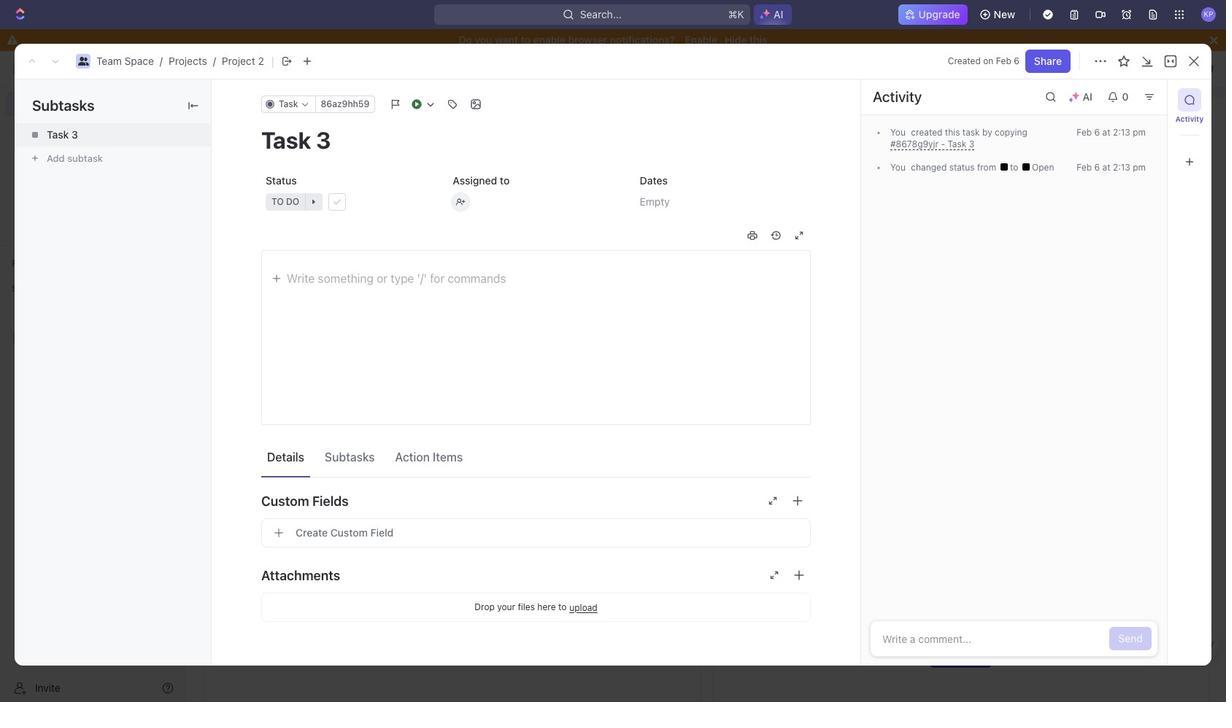 Task type: describe. For each thing, give the bounding box(es) containing it.
will inside 'tasks and reminders assigned to you to you will show here. learn more'
[[514, 604, 528, 615]]

to left drop
[[458, 604, 466, 615]]

task sidebar navigation tab list
[[1174, 88, 1206, 174]]

to inside dropdown button
[[272, 196, 284, 207]]

custom inside custom fields dropdown button
[[261, 494, 309, 509]]

6 for changed status from
[[1095, 162, 1100, 173]]

do
[[286, 196, 299, 207]]

allows
[[681, 75, 710, 88]]

manage cards button
[[1099, 57, 1186, 80]]

add for add task
[[948, 654, 965, 665]]

show inside 'tasks and reminders assigned to you to you will show here. learn more'
[[530, 604, 552, 615]]

task 1 link
[[216, 328, 694, 351]]

layout
[[647, 75, 679, 88]]

by
[[983, 127, 993, 138]]

0 horizontal spatial ai button
[[754, 4, 792, 25]]

1 horizontal spatial and
[[800, 75, 817, 88]]

upgrade
[[919, 8, 960, 20]]

here
[[538, 602, 556, 613]]

resize
[[820, 75, 848, 88]]

action items
[[395, 451, 463, 464]]

|
[[271, 54, 274, 68]]

manage cards
[[1107, 62, 1177, 74]]

0 horizontal spatial on
[[611, 75, 623, 88]]

action
[[395, 451, 430, 464]]

add subtask
[[47, 153, 103, 164]]

‎task 2
[[242, 286, 273, 299]]

favorites button
[[6, 256, 65, 273]]

project 2 link
[[222, 55, 264, 67]]

project
[[222, 55, 255, 67]]

today
[[1145, 192, 1170, 203]]

0 horizontal spatial task 3 link
[[15, 123, 211, 147]]

you right 'allows'
[[713, 75, 730, 88]]

new button
[[974, 3, 1024, 26]]

0 vertical spatial your
[[516, 75, 537, 88]]

0 vertical spatial 6
[[1014, 55, 1020, 66]]

assigned to me
[[730, 413, 816, 426]]

pm for created this task by copying
[[1133, 127, 1146, 138]]

1 vertical spatial task 3 link
[[216, 234, 694, 258]]

status
[[266, 174, 297, 187]]

layout:
[[1026, 62, 1058, 74]]

reminders
[[373, 604, 416, 615]]

‎task 1
[[242, 263, 271, 275]]

task inside you created this task by copying #8678g9yjr - task 3
[[963, 127, 980, 138]]

0 horizontal spatial team space link
[[96, 55, 154, 67]]

1 for ‎task 1
[[267, 263, 271, 275]]

task button
[[261, 96, 316, 113]]

1 vertical spatial your
[[914, 305, 932, 316]]

changed
[[911, 162, 947, 173]]

items
[[433, 451, 463, 464]]

0 vertical spatial kendall
[[353, 117, 412, 137]]

want
[[495, 34, 518, 46]]

kendall parks's list link
[[216, 351, 694, 374]]

team for team space / projects / project 2 |
[[96, 55, 122, 67]]

me
[[799, 413, 816, 426]]

manage
[[1107, 62, 1146, 74]]

good afternoon, kendall
[[221, 117, 412, 137]]

home link
[[6, 93, 180, 116]]

1 for task 1
[[267, 333, 271, 345]]

assigned inside 'tasks and reminders assigned to you to you will show here. learn more'
[[419, 604, 456, 615]]

turning
[[573, 75, 609, 88]]

changed status from
[[909, 162, 999, 173]]

learn inside 'tasks and reminders assigned to you to you will show here. learn more'
[[429, 615, 452, 626]]

0 vertical spatial feb
[[996, 55, 1012, 66]]

custom inside create custom field button
[[330, 527, 368, 539]]

excel & csv
[[1167, 641, 1214, 650]]

1 vertical spatial team space link
[[216, 188, 694, 211]]

afternoon,
[[268, 117, 350, 137]]

1 horizontal spatial show
[[993, 305, 1015, 316]]

send
[[1119, 633, 1143, 645]]

edit layout:
[[1005, 62, 1058, 74]]

‎task 2 link
[[216, 281, 694, 304]]

home!
[[539, 75, 570, 88]]

2 vertical spatial here.
[[996, 625, 1017, 636]]

enable
[[685, 34, 718, 46]]

cards.
[[851, 75, 880, 88]]

to left drag, at the top
[[733, 75, 742, 88]]

0 horizontal spatial 3
[[72, 128, 78, 141]]

task down "task 2"
[[242, 333, 264, 345]]

and inside 'tasks and reminders assigned to you to you will show here. learn more'
[[355, 604, 370, 615]]

drop,
[[772, 75, 797, 88]]

excel & csv link
[[1150, 626, 1219, 663]]

alert containing 🏡 customize your home! turning on edit layout allows you to drag, drop, and resize cards.
[[186, 66, 1226, 98]]

created on feb 6
[[948, 55, 1020, 66]]

1 / from the left
[[160, 55, 163, 67]]

task inside dropdown button
[[279, 99, 298, 110]]

today button
[[1139, 189, 1176, 207]]

learn more link for drop,
[[883, 75, 936, 88]]

&
[[1190, 641, 1196, 650]]

at for changed status from
[[1103, 162, 1111, 173]]

0 horizontal spatial kendall
[[242, 356, 277, 369]]

2 for task
[[267, 310, 273, 322]]

spaces
[[12, 283, 43, 294]]

upload
[[570, 603, 598, 614]]

2 for ‎task
[[267, 286, 273, 299]]

add task button
[[930, 651, 991, 669]]

86az9hh59
[[321, 99, 370, 110]]

‎task for ‎task 2
[[242, 286, 264, 299]]

cards
[[1148, 62, 1177, 74]]

fields
[[312, 494, 349, 509]]

to do
[[272, 196, 299, 207]]

2 horizontal spatial will
[[977, 305, 991, 316]]

at for created this task by copying
[[1103, 127, 1111, 138]]

drop your files here to upload
[[475, 602, 598, 614]]

share
[[1034, 55, 1062, 67]]

files
[[518, 602, 535, 613]]

you for you created this task by copying #8678g9yjr - task 3
[[891, 127, 906, 138]]

0 vertical spatial on
[[983, 55, 994, 66]]

custom fields button
[[261, 484, 811, 519]]

you up add task button
[[931, 625, 946, 636]]

created
[[948, 55, 981, 66]]

projects
[[169, 55, 207, 67]]

drag,
[[745, 75, 770, 88]]

1 horizontal spatial 3
[[267, 239, 273, 252]]

‎task 1 link
[[216, 258, 694, 281]]

create custom field button
[[261, 519, 811, 548]]

docs
[[35, 147, 59, 160]]

add for add subtask
[[47, 153, 65, 164]]

0 horizontal spatial subtasks
[[32, 97, 95, 114]]

new
[[994, 8, 1015, 20]]

1 horizontal spatial will
[[949, 625, 962, 636]]

inbox link
[[6, 118, 180, 141]]

tasks for tasks assigned to you will appear here.
[[855, 625, 879, 636]]

Edit task name text field
[[261, 126, 811, 154]]

feb 6 at 2:13 pm for created this task by copying
[[1077, 127, 1146, 138]]

empty
[[640, 196, 670, 208]]

parks's
[[280, 356, 314, 369]]

you for you
[[891, 162, 906, 173]]

2 inside team space / projects / project 2 |
[[258, 55, 264, 67]]

work
[[242, 413, 270, 426]]

activity inside task sidebar content section
[[873, 88, 922, 105]]

⌘k
[[729, 8, 745, 20]]

1 vertical spatial task 3
[[242, 239, 273, 252]]

search...
[[581, 8, 622, 20]]

subtasks button
[[319, 444, 381, 471]]

2 horizontal spatial here.
[[1017, 305, 1038, 316]]



Task type: vqa. For each thing, say whether or not it's contained in the screenshot.
Empty
yes



Task type: locate. For each thing, give the bounding box(es) containing it.
1 vertical spatial assigned
[[730, 413, 782, 426]]

1 vertical spatial ai
[[1083, 91, 1093, 103]]

team inside team space / projects / project 2 |
[[96, 55, 122, 67]]

‎task inside "link"
[[242, 286, 264, 299]]

1 vertical spatial feb 6 at 2:13 pm
[[1077, 162, 1146, 173]]

1 horizontal spatial custom
[[330, 527, 368, 539]]

1 ‎task from the top
[[242, 263, 264, 275]]

6
[[1014, 55, 1020, 66], [1095, 127, 1100, 138], [1095, 162, 1100, 173]]

1 down "task 2"
[[267, 333, 271, 345]]

2 1 from the top
[[267, 333, 271, 345]]

show
[[993, 305, 1015, 316], [530, 604, 552, 615]]

user group image up home link
[[78, 57, 89, 66]]

2 vertical spatial 2
[[267, 310, 273, 322]]

tasks and reminders assigned to you to you will show here. learn more
[[329, 604, 575, 626]]

2 feb 6 at 2:13 pm from the top
[[1077, 162, 1146, 173]]

1 vertical spatial task
[[967, 654, 985, 665]]

this up - on the top right
[[945, 127, 960, 138]]

you created this task by copying #8678g9yjr - task 3
[[891, 127, 1028, 150]]

tasks inside 'tasks and reminders assigned to you to you will show here. learn more'
[[329, 604, 352, 615]]

1 you from the top
[[891, 127, 906, 138]]

home up inbox
[[35, 98, 64, 110]]

1 horizontal spatial learn more link
[[883, 75, 936, 88]]

activity down cards.
[[873, 88, 922, 105]]

more inside 'tasks and reminders assigned to you to you will show here. learn more'
[[454, 615, 475, 626]]

learn more link
[[883, 75, 936, 88], [429, 615, 475, 626]]

feb 6 at 2:13 pm for changed status from
[[1077, 162, 1146, 173]]

1 horizontal spatial here.
[[996, 625, 1017, 636]]

1 horizontal spatial edit
[[1005, 62, 1024, 74]]

this
[[750, 34, 768, 46], [945, 127, 960, 138]]

1 horizontal spatial add
[[948, 654, 965, 665]]

0 vertical spatial ‎task
[[242, 263, 264, 275]]

activity
[[873, 88, 922, 105], [1176, 115, 1204, 123]]

task left by at top
[[963, 127, 980, 138]]

to inside drop your files here to upload
[[558, 602, 567, 613]]

task sidebar content section
[[858, 80, 1167, 666]]

0 vertical spatial assigned
[[453, 174, 497, 187]]

task 2 link
[[216, 304, 694, 328]]

upload button
[[570, 603, 598, 614]]

1 vertical spatial activity
[[1176, 115, 1204, 123]]

home inside sidebar navigation
[[35, 98, 64, 110]]

task 1
[[242, 333, 271, 345]]

ai button inside task sidebar content section
[[1063, 85, 1102, 109]]

0 vertical spatial task 3
[[47, 128, 78, 141]]

kendall parks's list
[[242, 356, 333, 369]]

2:13 for changed status from
[[1113, 162, 1131, 173]]

0 vertical spatial 2:13
[[1113, 127, 1131, 138]]

1 vertical spatial pm
[[1133, 162, 1146, 173]]

team space / projects / project 2 |
[[96, 54, 274, 68]]

show down attachments 'dropdown button'
[[530, 604, 552, 615]]

1 vertical spatial custom
[[330, 527, 368, 539]]

feb down ai dropdown button
[[1077, 127, 1092, 138]]

1 horizontal spatial space
[[271, 193, 300, 205]]

do you want to enable browser notifications? enable hide this
[[459, 34, 768, 46]]

to right here
[[558, 602, 567, 613]]

/ left projects link
[[160, 55, 163, 67]]

0 button
[[1102, 85, 1138, 109]]

0 vertical spatial at
[[1103, 127, 1111, 138]]

1 horizontal spatial task 3 link
[[216, 234, 694, 258]]

subtask
[[67, 153, 103, 164]]

learn more link for more
[[429, 615, 475, 626]]

2 up "task 2"
[[267, 286, 273, 299]]

pm up today on the top right of page
[[1133, 162, 1146, 173]]

appear
[[964, 625, 993, 636]]

will right calendars
[[977, 305, 991, 316]]

1 horizontal spatial team
[[242, 193, 268, 205]]

6 down ai dropdown button
[[1095, 127, 1100, 138]]

1 vertical spatial learn
[[429, 615, 452, 626]]

0 vertical spatial assigned
[[419, 604, 456, 615]]

kendall down 86az9hh59 button
[[353, 117, 412, 137]]

feb left the layout:
[[996, 55, 1012, 66]]

3 up the status
[[969, 139, 975, 150]]

3 inside you created this task by copying #8678g9yjr - task 3
[[969, 139, 975, 150]]

task 3 link up subtask
[[15, 123, 211, 147]]

ai button right the ⌘k
[[754, 4, 792, 25]]

attachments
[[261, 568, 340, 584]]

task 3
[[47, 128, 78, 141], [242, 239, 273, 252]]

browser
[[568, 34, 607, 46]]

2 ‎task from the top
[[242, 286, 264, 299]]

2 down ‎task 2
[[267, 310, 273, 322]]

ai button
[[1063, 85, 1102, 109]]

1 vertical spatial show
[[530, 604, 552, 615]]

1 vertical spatial from
[[892, 305, 912, 316]]

2 horizontal spatial 3
[[969, 139, 975, 150]]

1 horizontal spatial on
[[983, 55, 994, 66]]

0 vertical spatial ai
[[774, 8, 784, 20]]

1 vertical spatial add
[[948, 654, 965, 665]]

pm for changed status from
[[1133, 162, 1146, 173]]

learn
[[883, 75, 909, 88], [429, 615, 452, 626]]

kendall
[[353, 117, 412, 137], [242, 356, 277, 369]]

you inside you created this task by copying #8678g9yjr - task 3
[[891, 127, 906, 138]]

/ left project
[[213, 55, 216, 67]]

0 vertical spatial feb 6 at 2:13 pm
[[1077, 127, 1146, 138]]

edit left the layout
[[626, 75, 644, 88]]

tasks for tasks and reminders assigned to you to you will show here. learn more
[[329, 604, 352, 615]]

csv
[[1198, 641, 1214, 650]]

inbox
[[35, 123, 61, 135]]

create
[[296, 527, 328, 539]]

0 horizontal spatial user group image
[[15, 333, 26, 342]]

assigned for assigned to
[[453, 174, 497, 187]]

team space link
[[96, 55, 154, 67], [216, 188, 694, 211]]

0 vertical spatial user group image
[[78, 57, 89, 66]]

to left me
[[784, 413, 796, 426]]

0 horizontal spatial edit
[[626, 75, 644, 88]]

1 inside 'link'
[[267, 263, 271, 275]]

3 up ‎task 1
[[267, 239, 273, 252]]

1 horizontal spatial learn
[[883, 75, 909, 88]]

0 vertical spatial this
[[750, 34, 768, 46]]

0 vertical spatial add
[[47, 153, 65, 164]]

0 horizontal spatial and
[[355, 604, 370, 615]]

task up docs
[[47, 128, 69, 141]]

🏡 customize your home! turning on edit layout allows you to drag, drop, and resize cards. learn more
[[447, 75, 936, 88]]

user group image down spaces
[[15, 333, 26, 342]]

feb for created this task by copying
[[1077, 127, 1092, 138]]

task
[[963, 127, 980, 138], [967, 654, 985, 665]]

2 at from the top
[[1103, 162, 1111, 173]]

team inside team space link
[[242, 193, 268, 205]]

edit left the layout:
[[1005, 62, 1024, 74]]

0 vertical spatial custom
[[261, 494, 309, 509]]

1 vertical spatial home
[[35, 98, 64, 110]]

to left appear
[[920, 625, 929, 636]]

task 3 up ‎task 1
[[242, 239, 273, 252]]

task down appear
[[967, 654, 985, 665]]

1 vertical spatial ‎task
[[242, 286, 264, 299]]

on right turning
[[611, 75, 623, 88]]

ai button left 0
[[1063, 85, 1102, 109]]

assigned for assigned to me
[[730, 413, 782, 426]]

task up task 1
[[242, 310, 264, 322]]

your inside drop your files here to upload
[[497, 602, 515, 613]]

add down tasks assigned to you will appear here.
[[948, 654, 965, 665]]

‎task up ‎task 2
[[242, 263, 264, 275]]

1 vertical spatial 6
[[1095, 127, 1100, 138]]

1 vertical spatial space
[[271, 193, 300, 205]]

6 for created this task by copying
[[1095, 127, 1100, 138]]

to
[[521, 34, 531, 46], [733, 75, 742, 88], [1010, 162, 1021, 173], [500, 174, 510, 187], [272, 196, 284, 207], [784, 413, 796, 426], [558, 602, 567, 613], [458, 604, 466, 615], [486, 604, 494, 615], [920, 625, 929, 636]]

team up home link
[[96, 55, 122, 67]]

tasks
[[329, 604, 352, 615], [855, 625, 879, 636]]

1 vertical spatial ai button
[[1063, 85, 1102, 109]]

add left subtask
[[47, 153, 65, 164]]

more up the created at the right top of page
[[912, 75, 936, 88]]

task up afternoon,
[[279, 99, 298, 110]]

1 vertical spatial here.
[[554, 604, 575, 615]]

from for status
[[977, 162, 997, 173]]

🏡
[[447, 75, 460, 88]]

feb right open
[[1077, 162, 1092, 173]]

here. right appear
[[996, 625, 1017, 636]]

6 left the layout:
[[1014, 55, 1020, 66]]

excel
[[1167, 641, 1187, 650]]

add subtask button
[[15, 147, 211, 170]]

2
[[258, 55, 264, 67], [267, 286, 273, 299], [267, 310, 273, 322]]

1 horizontal spatial user group image
[[78, 57, 89, 66]]

86az9hh59 button
[[315, 96, 375, 113]]

good
[[221, 117, 264, 137]]

0 vertical spatial from
[[977, 162, 997, 173]]

this inside you created this task by copying #8678g9yjr - task 3
[[945, 127, 960, 138]]

ai inside dropdown button
[[1083, 91, 1093, 103]]

assigned
[[453, 174, 497, 187], [730, 413, 782, 426]]

0 horizontal spatial custom
[[261, 494, 309, 509]]

1 feb 6 at 2:13 pm from the top
[[1077, 127, 1146, 138]]

0 vertical spatial will
[[977, 305, 991, 316]]

0 vertical spatial subtasks
[[32, 97, 95, 114]]

create custom field
[[296, 527, 394, 539]]

0 horizontal spatial assigned
[[419, 604, 456, 615]]

list
[[316, 356, 333, 369]]

1 horizontal spatial subtasks
[[325, 451, 375, 464]]

6 right open
[[1095, 162, 1100, 173]]

2 pm from the top
[[1133, 162, 1146, 173]]

more down drop
[[454, 615, 475, 626]]

alert
[[186, 66, 1226, 98]]

0 vertical spatial team space link
[[96, 55, 154, 67]]

2 vertical spatial 6
[[1095, 162, 1100, 173]]

1 1 from the top
[[267, 263, 271, 275]]

add task
[[948, 654, 985, 665]]

1 vertical spatial you
[[891, 162, 906, 173]]

activity down cards
[[1176, 115, 1204, 123]]

0 horizontal spatial task 3
[[47, 128, 78, 141]]

0 horizontal spatial add
[[47, 153, 65, 164]]

to left files
[[486, 604, 494, 615]]

#8678g9yjr
[[891, 139, 939, 150]]

you up #8678g9yjr
[[891, 127, 906, 138]]

task 3 link
[[15, 123, 211, 147], [216, 234, 694, 258]]

0 vertical spatial home
[[212, 62, 240, 74]]

1 up ‎task 2
[[267, 263, 271, 275]]

0 vertical spatial and
[[800, 75, 817, 88]]

subtasks up fields at the left of the page
[[325, 451, 375, 464]]

feb 6 at 2:13 pm
[[1077, 127, 1146, 138], [1077, 162, 1146, 173]]

and left reminders
[[355, 604, 370, 615]]

custom fields
[[261, 494, 349, 509]]

1 vertical spatial subtasks
[[325, 451, 375, 464]]

0 horizontal spatial /
[[160, 55, 163, 67]]

kp button
[[1197, 3, 1221, 26]]

learn more link down drop
[[429, 615, 475, 626]]

2:13 for created this task by copying
[[1113, 127, 1131, 138]]

2 vertical spatial your
[[497, 602, 515, 613]]

space left projects
[[125, 55, 154, 67]]

here. right files
[[554, 604, 575, 615]]

2 2:13 from the top
[[1113, 162, 1131, 173]]

action items button
[[389, 444, 469, 471]]

my work
[[222, 413, 270, 426]]

home
[[212, 62, 240, 74], [35, 98, 64, 110]]

‎task for ‎task 1
[[242, 263, 264, 275]]

here.
[[1017, 305, 1038, 316], [554, 604, 575, 615], [996, 625, 1017, 636]]

1 2:13 from the top
[[1113, 127, 1131, 138]]

0 vertical spatial pm
[[1133, 127, 1146, 138]]

kp
[[1204, 10, 1214, 18]]

ai left 0 dropdown button at the right of the page
[[1083, 91, 1093, 103]]

0 horizontal spatial activity
[[873, 88, 922, 105]]

1 horizontal spatial activity
[[1176, 115, 1204, 123]]

will left appear
[[949, 625, 962, 636]]

home right projects
[[212, 62, 240, 74]]

and right drop, on the right of page
[[800, 75, 817, 88]]

2 / from the left
[[213, 55, 216, 67]]

pm down 0 dropdown button at the right of the page
[[1133, 127, 1146, 138]]

2 vertical spatial feb
[[1077, 162, 1092, 173]]

details
[[267, 451, 304, 464]]

tree
[[6, 301, 180, 498]]

and
[[800, 75, 817, 88], [355, 604, 370, 615]]

activity inside task sidebar navigation 'tab list'
[[1176, 115, 1204, 123]]

team for team space
[[242, 193, 268, 205]]

upgrade link
[[898, 4, 968, 25]]

2 inside "link"
[[267, 286, 273, 299]]

from right the status
[[977, 162, 997, 173]]

space for team space / projects / project 2 |
[[125, 55, 154, 67]]

0 horizontal spatial ai
[[774, 8, 784, 20]]

task 3 link up ‎task 2 "link"
[[216, 234, 694, 258]]

1 vertical spatial edit
[[626, 75, 644, 88]]

task 3 up docs
[[47, 128, 78, 141]]

to inside task sidebar content section
[[1010, 162, 1021, 173]]

learn more link right cards.
[[883, 75, 936, 88]]

attachments button
[[261, 558, 811, 593]]

2 left |
[[258, 55, 264, 67]]

team down recents
[[242, 193, 268, 205]]

0 horizontal spatial assigned
[[453, 174, 497, 187]]

feb
[[996, 55, 1012, 66], [1077, 127, 1092, 138], [1077, 162, 1092, 173]]

1 vertical spatial at
[[1103, 162, 1111, 173]]

your left calendars
[[914, 305, 932, 316]]

feb 6 at 2:13 pm up today on the top right of page
[[1077, 162, 1146, 173]]

/
[[160, 55, 163, 67], [213, 55, 216, 67]]

show right calendars
[[993, 305, 1015, 316]]

0 vertical spatial you
[[891, 127, 906, 138]]

field
[[371, 527, 394, 539]]

sidebar navigation
[[0, 51, 186, 703]]

0 horizontal spatial team
[[96, 55, 122, 67]]

you right do
[[475, 34, 492, 46]]

to do button
[[261, 189, 437, 215]]

task up ‎task 1
[[242, 239, 264, 252]]

invite
[[35, 682, 60, 695]]

0 vertical spatial here.
[[1017, 305, 1038, 316]]

your left home!
[[516, 75, 537, 88]]

space down "status"
[[271, 193, 300, 205]]

task right - on the top right
[[948, 139, 967, 150]]

task 2
[[242, 310, 273, 322]]

1 horizontal spatial ai
[[1083, 91, 1093, 103]]

1 vertical spatial 1
[[267, 333, 271, 345]]

space for team space
[[271, 193, 300, 205]]

1 vertical spatial learn more link
[[429, 615, 475, 626]]

0 horizontal spatial learn
[[429, 615, 452, 626]]

1 vertical spatial this
[[945, 127, 960, 138]]

learn more link inside alert
[[883, 75, 936, 88]]

1 vertical spatial user group image
[[15, 333, 26, 342]]

kendall down task 1
[[242, 356, 277, 369]]

you left files
[[469, 604, 484, 615]]

ai right the ⌘k
[[774, 8, 784, 20]]

subtasks inside button
[[325, 451, 375, 464]]

from for items
[[892, 305, 912, 316]]

team space link up home link
[[96, 55, 154, 67]]

space inside team space / projects / project 2 |
[[125, 55, 154, 67]]

‎task down ‎task 1
[[242, 286, 264, 299]]

team space link down assigned to
[[216, 188, 694, 211]]

from inside task sidebar content section
[[977, 162, 997, 173]]

agenda
[[834, 305, 865, 316]]

subtasks
[[32, 97, 95, 114], [325, 451, 375, 464]]

1 vertical spatial kendall
[[242, 356, 277, 369]]

2 you from the top
[[891, 162, 906, 173]]

learn inside alert
[[883, 75, 909, 88]]

to down "edit task name" "text field"
[[500, 174, 510, 187]]

user group image inside tree
[[15, 333, 26, 342]]

notifications?
[[610, 34, 675, 46]]

to right want
[[521, 34, 531, 46]]

assigned to
[[453, 174, 510, 187]]

at down 0 dropdown button at the right of the page
[[1103, 127, 1111, 138]]

0 vertical spatial activity
[[873, 88, 922, 105]]

favorites
[[12, 258, 50, 269]]

3 up add subtask
[[72, 128, 78, 141]]

tree inside sidebar navigation
[[6, 301, 180, 498]]

team space
[[242, 193, 300, 205]]

feb for changed status from
[[1077, 162, 1092, 173]]

custom left field
[[330, 527, 368, 539]]

custom up create
[[261, 494, 309, 509]]

to left open
[[1010, 162, 1021, 173]]

here. right calendars
[[1017, 305, 1038, 316]]

send button
[[1110, 628, 1152, 651]]

you right drop
[[497, 604, 512, 615]]

empty button
[[636, 189, 811, 215]]

feb 6 at 2:13 pm down 0 dropdown button at the right of the page
[[1077, 127, 1146, 138]]

0 horizontal spatial this
[[750, 34, 768, 46]]

1 vertical spatial on
[[611, 75, 623, 88]]

0 horizontal spatial home
[[35, 98, 64, 110]]

subtasks up inbox
[[32, 97, 95, 114]]

1 pm from the top
[[1133, 127, 1146, 138]]

1 at from the top
[[1103, 127, 1111, 138]]

1 horizontal spatial assigned
[[881, 625, 918, 636]]

on right created
[[983, 55, 994, 66]]

user group image
[[78, 57, 89, 66], [15, 333, 26, 342]]

enable
[[533, 34, 566, 46]]

recents
[[222, 168, 267, 181]]

your left files
[[497, 602, 515, 613]]

‎task inside 'link'
[[242, 263, 264, 275]]

you down #8678g9yjr
[[891, 162, 906, 173]]

1 vertical spatial tasks
[[855, 625, 879, 636]]

task inside you created this task by copying #8678g9yjr - task 3
[[948, 139, 967, 150]]

0 vertical spatial space
[[125, 55, 154, 67]]

at right open
[[1103, 162, 1111, 173]]

will left here
[[514, 604, 528, 615]]

space
[[125, 55, 154, 67], [271, 193, 300, 205]]

hide
[[725, 34, 747, 46]]

0 vertical spatial learn more link
[[883, 75, 936, 88]]

dates
[[640, 174, 668, 187]]

task inside button
[[967, 654, 985, 665]]

0 horizontal spatial space
[[125, 55, 154, 67]]

here. inside 'tasks and reminders assigned to you to you will show here. learn more'
[[554, 604, 575, 615]]

from right the items
[[892, 305, 912, 316]]

1 horizontal spatial team space link
[[216, 188, 694, 211]]

this right hide
[[750, 34, 768, 46]]

to left do
[[272, 196, 284, 207]]

drop
[[475, 602, 495, 613]]

on
[[983, 55, 994, 66], [611, 75, 623, 88]]

1 horizontal spatial more
[[912, 75, 936, 88]]



